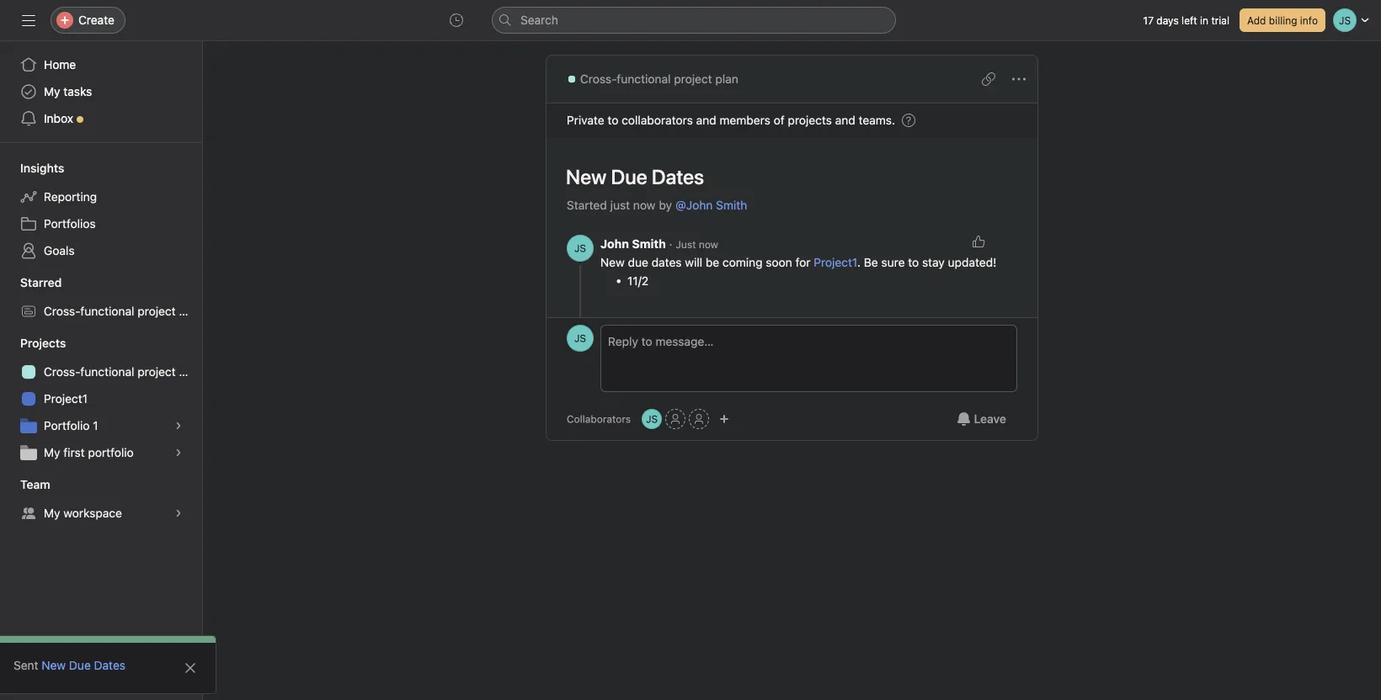 Task type: describe. For each thing, give the bounding box(es) containing it.
billing
[[1269, 14, 1298, 26]]

2 vertical spatial js button
[[642, 409, 662, 430]]

my first portfolio link
[[10, 440, 192, 467]]

insights
[[20, 161, 64, 175]]

0 vertical spatial project1 link
[[814, 256, 858, 270]]

see details, my first portfolio image
[[174, 448, 184, 458]]

john
[[601, 237, 629, 251]]

cross- inside starred element
[[44, 305, 80, 318]]

0 vertical spatial now
[[633, 198, 656, 212]]

·
[[669, 237, 673, 251]]

project1 inside projects element
[[44, 392, 88, 406]]

see details, portfolio 1 image
[[174, 421, 184, 431]]

0 vertical spatial project
[[674, 72, 712, 86]]

my for my workspace
[[44, 507, 60, 521]]

to inside new due dates will be coming soon for project1 . be sure to stay updated! 11/2
[[908, 256, 919, 270]]

inbox link
[[10, 105, 192, 132]]

projects
[[20, 337, 66, 350]]

1
[[93, 419, 98, 433]]

plan inside projects element
[[179, 365, 202, 379]]

project for cross-functional project plan link in the starred element
[[138, 305, 176, 318]]

Conversation Name text field
[[555, 158, 1018, 196]]

portfolio 1 link
[[10, 413, 192, 440]]

0 horizontal spatial smith
[[632, 237, 666, 251]]

private
[[567, 113, 605, 127]]

started
[[567, 198, 607, 212]]

projects element
[[0, 329, 202, 470]]

starred button
[[0, 275, 62, 291]]

by
[[659, 198, 672, 212]]

of
[[774, 113, 785, 127]]

11/2
[[628, 274, 649, 288]]

for
[[796, 256, 811, 270]]

1 vertical spatial js
[[574, 333, 586, 345]]

0 horizontal spatial new
[[42, 659, 66, 673]]

cross- inside projects element
[[44, 365, 80, 379]]

portfolio
[[88, 446, 134, 460]]

search
[[521, 13, 558, 27]]

dates
[[94, 659, 126, 673]]

private to collaborators and members of projects and teams.
[[567, 113, 896, 127]]

0 vertical spatial js button
[[567, 235, 594, 262]]

create
[[78, 13, 115, 27]]

started just now by @john smith
[[567, 198, 747, 212]]

info
[[1301, 14, 1318, 26]]

soon
[[766, 256, 793, 270]]

new due dates will be coming soon for project1 . be sure to stay updated! 11/2
[[601, 256, 997, 288]]

my workspace
[[44, 507, 122, 521]]

0 vertical spatial cross-
[[580, 72, 617, 86]]

17 days left in trial
[[1144, 14, 1230, 26]]

0 horizontal spatial project1 link
[[10, 386, 192, 413]]

create button
[[51, 7, 125, 34]]

john smith link
[[601, 237, 666, 251]]

leave
[[974, 412, 1007, 426]]

projects button
[[0, 335, 66, 352]]

just
[[676, 239, 696, 251]]

my tasks
[[44, 85, 92, 99]]

functional inside starred element
[[80, 305, 134, 318]]

sent
[[13, 659, 38, 673]]

collaborators
[[622, 113, 693, 127]]

reporting link
[[10, 184, 192, 211]]

cross-functional project plan for cross-functional project plan link within the projects element
[[44, 365, 202, 379]]

coming
[[723, 256, 763, 270]]

teams.
[[859, 113, 896, 127]]

days
[[1157, 14, 1179, 26]]

0 likes. click to like this task image
[[972, 235, 986, 249]]

team button
[[0, 477, 50, 494]]

history image
[[450, 13, 463, 27]]

portfolios
[[44, 217, 96, 231]]

collaborators
[[567, 414, 631, 425]]

workspace
[[63, 507, 122, 521]]

new due dates link
[[42, 659, 126, 673]]

cross-functional project plan link inside starred element
[[10, 298, 202, 325]]

my for my tasks
[[44, 85, 60, 99]]

add billing info
[[1248, 14, 1318, 26]]

updated!
[[948, 256, 997, 270]]

projects
[[788, 113, 832, 127]]

2 vertical spatial js
[[646, 414, 658, 425]]

sent new due dates
[[13, 659, 126, 673]]

sure
[[882, 256, 905, 270]]

members
[[720, 113, 771, 127]]

just
[[611, 198, 630, 212]]

leave button
[[946, 404, 1018, 435]]

stay
[[922, 256, 945, 270]]

portfolio 1
[[44, 419, 98, 433]]



Task type: vqa. For each thing, say whether or not it's contained in the screenshot.
my within the Projects element
yes



Task type: locate. For each thing, give the bounding box(es) containing it.
and left teams.
[[835, 113, 856, 127]]

global element
[[0, 41, 202, 142]]

2 vertical spatial plan
[[179, 365, 202, 379]]

invite
[[47, 672, 78, 686]]

insights button
[[0, 160, 64, 177]]

my inside "link"
[[44, 446, 60, 460]]

1 vertical spatial project1 link
[[10, 386, 192, 413]]

0 vertical spatial cross-functional project plan link
[[567, 70, 739, 88]]

search list box
[[492, 7, 896, 34]]

trial
[[1212, 14, 1230, 26]]

1 horizontal spatial smith
[[716, 198, 747, 212]]

project up collaborators at top
[[674, 72, 712, 86]]

more actions image
[[1013, 72, 1026, 86]]

1 vertical spatial to
[[908, 256, 919, 270]]

0 horizontal spatial and
[[696, 113, 717, 127]]

project
[[674, 72, 712, 86], [138, 305, 176, 318], [138, 365, 176, 379]]

cross-functional project plan link up portfolio 1 link on the left bottom of page
[[10, 359, 202, 386]]

my left tasks
[[44, 85, 60, 99]]

cross-functional project plan link down goals link
[[10, 298, 202, 325]]

0 horizontal spatial to
[[608, 113, 619, 127]]

starred
[[20, 276, 62, 290]]

cross-functional project plan up collaborators at top
[[580, 72, 739, 86]]

2 my from the top
[[44, 446, 60, 460]]

my inside global element
[[44, 85, 60, 99]]

my tasks link
[[10, 78, 192, 105]]

js button left john
[[567, 235, 594, 262]]

cross-functional project plan inside starred element
[[44, 305, 202, 318]]

cross-functional project plan inside projects element
[[44, 365, 202, 379]]

2 vertical spatial cross-functional project plan
[[44, 365, 202, 379]]

1 horizontal spatial now
[[699, 239, 719, 251]]

insights element
[[0, 153, 202, 268]]

goals link
[[10, 238, 192, 265]]

1 and from the left
[[696, 113, 717, 127]]

functional
[[617, 72, 671, 86], [80, 305, 134, 318], [80, 365, 134, 379]]

17
[[1144, 14, 1154, 26]]

new down john
[[601, 256, 625, 270]]

0 vertical spatial to
[[608, 113, 619, 127]]

0 horizontal spatial project1
[[44, 392, 88, 406]]

0 vertical spatial my
[[44, 85, 60, 99]]

1 vertical spatial js button
[[567, 325, 594, 352]]

will
[[685, 256, 703, 270]]

my first portfolio
[[44, 446, 134, 460]]

js button up collaborators
[[567, 325, 594, 352]]

my
[[44, 85, 60, 99], [44, 446, 60, 460], [44, 507, 60, 521]]

due
[[69, 659, 91, 673]]

hide sidebar image
[[22, 13, 35, 27]]

functional down goals link
[[80, 305, 134, 318]]

@john
[[676, 198, 713, 212]]

project1
[[814, 256, 858, 270], [44, 392, 88, 406]]

1 vertical spatial cross-functional project plan link
[[10, 298, 202, 325]]

.
[[858, 256, 861, 270]]

new inside new due dates will be coming soon for project1 . be sure to stay updated! 11/2
[[601, 256, 625, 270]]

1 vertical spatial project1
[[44, 392, 88, 406]]

cross-functional project plan up portfolio 1 link on the left bottom of page
[[44, 365, 202, 379]]

portfolios link
[[10, 211, 192, 238]]

teams element
[[0, 470, 202, 531]]

tasks
[[63, 85, 92, 99]]

search button
[[492, 7, 896, 34]]

cross- down 'starred'
[[44, 305, 80, 318]]

1 vertical spatial project
[[138, 305, 176, 318]]

js button right collaborators
[[642, 409, 662, 430]]

be
[[706, 256, 720, 270]]

functional up portfolio 1 link on the left bottom of page
[[80, 365, 134, 379]]

1 vertical spatial smith
[[632, 237, 666, 251]]

home link
[[10, 51, 192, 78]]

js right collaborators
[[646, 414, 658, 425]]

now up be
[[699, 239, 719, 251]]

my workspace link
[[10, 500, 192, 527]]

copy link image
[[982, 72, 996, 86]]

js up collaborators
[[574, 333, 586, 345]]

1 vertical spatial cross-
[[44, 305, 80, 318]]

0 vertical spatial cross-functional project plan
[[580, 72, 739, 86]]

home
[[44, 58, 76, 72]]

project1 link up 1
[[10, 386, 192, 413]]

add or remove collaborators image
[[720, 414, 730, 425]]

project1 inside new due dates will be coming soon for project1 . be sure to stay updated! 11/2
[[814, 256, 858, 270]]

plan inside starred element
[[179, 305, 202, 318]]

now
[[633, 198, 656, 212], [699, 239, 719, 251]]

plan
[[716, 72, 739, 86], [179, 305, 202, 318], [179, 365, 202, 379]]

1 vertical spatial cross-functional project plan
[[44, 305, 202, 318]]

cross-functional project plan
[[580, 72, 739, 86], [44, 305, 202, 318], [44, 365, 202, 379]]

goals
[[44, 244, 75, 258]]

project inside starred element
[[138, 305, 176, 318]]

1 horizontal spatial project1 link
[[814, 256, 858, 270]]

smith right @john
[[716, 198, 747, 212]]

2 vertical spatial cross-functional project plan link
[[10, 359, 202, 386]]

0 vertical spatial functional
[[617, 72, 671, 86]]

john smith · just now
[[601, 237, 719, 251]]

see details, my workspace image
[[174, 509, 184, 519]]

1 vertical spatial now
[[699, 239, 719, 251]]

dates
[[652, 256, 682, 270]]

1 horizontal spatial to
[[908, 256, 919, 270]]

0 vertical spatial new
[[601, 256, 625, 270]]

first
[[63, 446, 85, 460]]

1 vertical spatial my
[[44, 446, 60, 460]]

team
[[20, 478, 50, 492]]

project1 link
[[814, 256, 858, 270], [10, 386, 192, 413]]

2 vertical spatial my
[[44, 507, 60, 521]]

project1 right for
[[814, 256, 858, 270]]

2 vertical spatial functional
[[80, 365, 134, 379]]

1 horizontal spatial and
[[835, 113, 856, 127]]

cross- down projects on the left
[[44, 365, 80, 379]]

0 vertical spatial smith
[[716, 198, 747, 212]]

and
[[696, 113, 717, 127], [835, 113, 856, 127]]

now left by
[[633, 198, 656, 212]]

@john smith link
[[676, 198, 747, 212]]

my inside teams 'element'
[[44, 507, 60, 521]]

0 horizontal spatial now
[[633, 198, 656, 212]]

cross- up private
[[580, 72, 617, 86]]

cross-functional project plan link inside projects element
[[10, 359, 202, 386]]

in
[[1201, 14, 1209, 26]]

smith
[[716, 198, 747, 212], [632, 237, 666, 251]]

2 vertical spatial cross-
[[44, 365, 80, 379]]

cross-functional project plan link
[[567, 70, 739, 88], [10, 298, 202, 325], [10, 359, 202, 386]]

reporting
[[44, 190, 97, 204]]

0 vertical spatial plan
[[716, 72, 739, 86]]

my left first
[[44, 446, 60, 460]]

close image
[[184, 662, 197, 676]]

new left due
[[42, 659, 66, 673]]

3 my from the top
[[44, 507, 60, 521]]

1 vertical spatial functional
[[80, 305, 134, 318]]

cross-functional project plan link up collaborators at top
[[567, 70, 739, 88]]

functional inside projects element
[[80, 365, 134, 379]]

cross-functional project plan down goals link
[[44, 305, 202, 318]]

now inside john smith · just now
[[699, 239, 719, 251]]

cross-
[[580, 72, 617, 86], [44, 305, 80, 318], [44, 365, 80, 379]]

project down goals link
[[138, 305, 176, 318]]

0 vertical spatial js
[[574, 243, 586, 254]]

2 and from the left
[[835, 113, 856, 127]]

1 my from the top
[[44, 85, 60, 99]]

be
[[864, 256, 878, 270]]

new
[[601, 256, 625, 270], [42, 659, 66, 673]]

inbox
[[44, 112, 73, 126]]

1 vertical spatial new
[[42, 659, 66, 673]]

js button
[[567, 235, 594, 262], [567, 325, 594, 352], [642, 409, 662, 430]]

smith up due
[[632, 237, 666, 251]]

1 horizontal spatial project1
[[814, 256, 858, 270]]

project up see details, portfolio 1 icon
[[138, 365, 176, 379]]

starred element
[[0, 268, 202, 329]]

left
[[1182, 14, 1198, 26]]

project1 link right for
[[814, 256, 858, 270]]

2 vertical spatial project
[[138, 365, 176, 379]]

portfolio
[[44, 419, 90, 433]]

0 vertical spatial project1
[[814, 256, 858, 270]]

to
[[608, 113, 619, 127], [908, 256, 919, 270]]

to right private
[[608, 113, 619, 127]]

invite button
[[16, 664, 89, 694]]

js left john
[[574, 243, 586, 254]]

my for my first portfolio
[[44, 446, 60, 460]]

add billing info button
[[1240, 8, 1326, 32]]

1 horizontal spatial new
[[601, 256, 625, 270]]

due
[[628, 256, 649, 270]]

and left members
[[696, 113, 717, 127]]

add
[[1248, 14, 1267, 26]]

cross-functional project plan for cross-functional project plan link in the starred element
[[44, 305, 202, 318]]

project for cross-functional project plan link within the projects element
[[138, 365, 176, 379]]

project1 up 'portfolio'
[[44, 392, 88, 406]]

to left stay
[[908, 256, 919, 270]]

functional up collaborators at top
[[617, 72, 671, 86]]

1 vertical spatial plan
[[179, 305, 202, 318]]

my down team
[[44, 507, 60, 521]]



